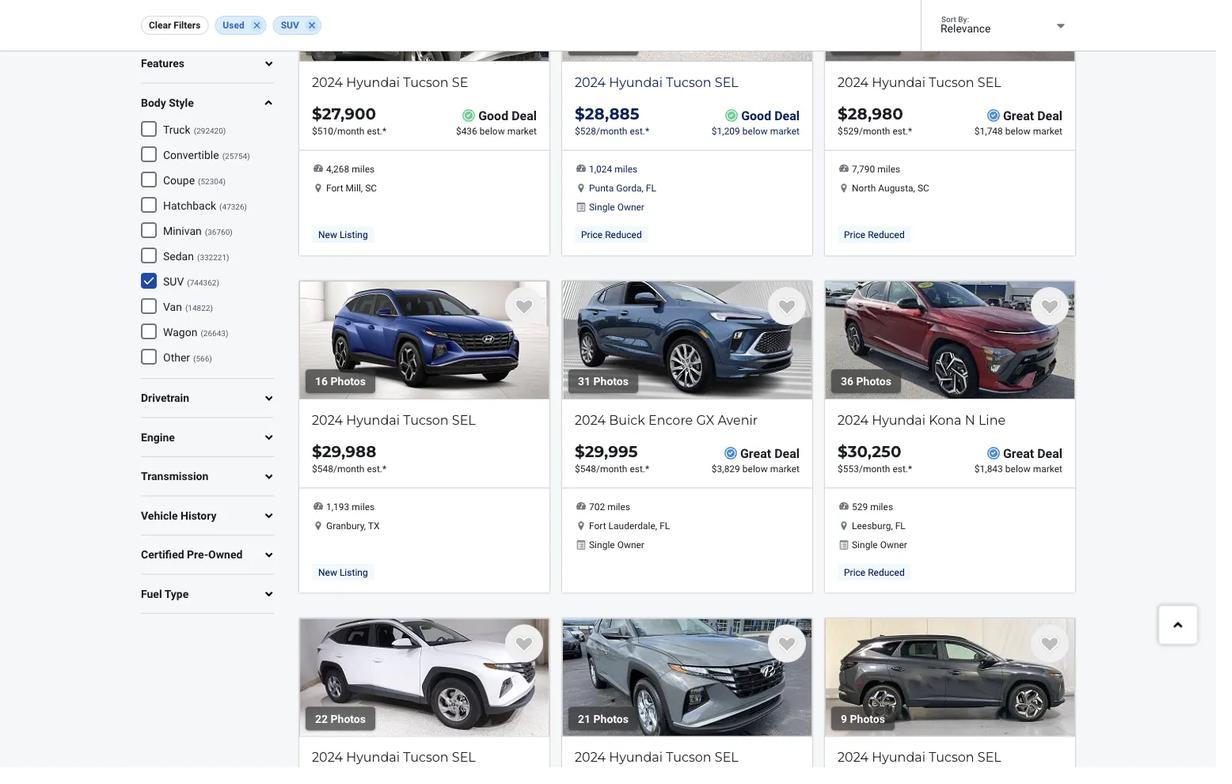 Task type: vqa. For each thing, say whether or not it's contained in the screenshot.


Task type: locate. For each thing, give the bounding box(es) containing it.
) inside minivan ( 36760 )
[[230, 227, 233, 237]]

north
[[852, 183, 876, 194]]

6 photos
[[315, 37, 359, 50]]

1 horizontal spatial fl
[[660, 521, 670, 532]]

$1,748 below market
[[974, 125, 1063, 137]]

miles up gorda
[[615, 164, 637, 175]]

new listing down "granbury"
[[318, 567, 368, 578]]

deal up $1,748 below market
[[1037, 108, 1063, 123]]

/month est.* down 27,900
[[333, 125, 387, 137]]

( right "van"
[[185, 303, 188, 313]]

2024 buick encore gx avenir
[[575, 412, 758, 428]]

1 vertical spatial new listing
[[318, 567, 368, 578]]

)
[[223, 126, 226, 136], [247, 151, 250, 161], [223, 177, 226, 186], [244, 202, 247, 212], [230, 227, 233, 237], [226, 253, 229, 262], [216, 278, 219, 288], [210, 303, 213, 313], [226, 329, 228, 338], [209, 354, 212, 364]]

0 horizontal spatial fort
[[326, 183, 343, 194]]

single owner down fort lauderdale , fl
[[589, 540, 644, 551]]

hyundai down 21 photos
[[609, 750, 663, 766]]

2024 hyundai tucson image for 16
[[299, 281, 549, 400]]

2024 hyundai tucson sel down 9 photos
[[838, 750, 1001, 766]]

great deal up $1,843 below market
[[1003, 446, 1063, 461]]

below for 28,980
[[1005, 125, 1031, 137]]

owner down leesburg , fl
[[880, 540, 907, 551]]

) inside truck ( 292420 )
[[223, 126, 226, 136]]

( right wagon
[[201, 329, 203, 338]]

single down leesburg
[[852, 540, 878, 551]]

good up $436 below market
[[478, 108, 508, 123]]

market right $1,209
[[770, 125, 800, 137]]

2024 hyundai tucson image for 9
[[825, 619, 1075, 738]]

( right truck
[[194, 126, 196, 136]]

2024 for 702
[[575, 412, 606, 428]]

punta gorda , fl
[[589, 183, 656, 194]]

single owner down punta gorda , fl
[[589, 202, 644, 213]]

27,900
[[322, 104, 376, 123]]

2024 hyundai tucson image for photos
[[825, 0, 1075, 62]]

0 vertical spatial 529
[[843, 125, 859, 137]]

16
[[315, 375, 328, 388]]

certified pre-owned
[[141, 549, 243, 562]]

miles up fort lauderdale , fl
[[607, 502, 630, 513]]

( inside suv ( 744362 )
[[187, 278, 190, 288]]

good deal up $1,209 below market
[[741, 108, 800, 123]]

deal up $1,843 below market
[[1037, 446, 1063, 461]]

2 548 from the left
[[580, 463, 596, 474]]

sc right augusta
[[918, 183, 929, 194]]

1 good from the left
[[478, 108, 508, 123]]

hyundai up 28,885 at the top
[[609, 74, 663, 90]]

below right $436
[[480, 125, 505, 137]]

2024 for 1,024
[[575, 74, 606, 90]]

2024 up "28,980"
[[838, 74, 869, 90]]

548 inside $ 29,988 $ 548 /month est.*
[[317, 463, 333, 474]]

14822
[[188, 303, 210, 313]]

( up 52304
[[222, 151, 225, 161]]

deal for 28,885
[[774, 108, 800, 123]]

fl right lauderdale
[[660, 521, 670, 532]]

) for wagon
[[226, 329, 228, 338]]

suv inside button
[[281, 20, 299, 31]]

fuel
[[141, 588, 162, 601]]

2024 hyundai tucson sel
[[575, 74, 739, 90], [838, 74, 1001, 90], [312, 412, 476, 428], [312, 750, 476, 766], [575, 750, 739, 766], [838, 750, 1001, 766]]

truck ( 292420 )
[[163, 123, 226, 136]]

good up $1,209 below market
[[741, 108, 771, 123]]

1 horizontal spatial suv
[[281, 20, 299, 31]]

fl
[[646, 183, 656, 194], [660, 521, 670, 532], [895, 521, 906, 532]]

529
[[843, 125, 859, 137], [852, 502, 868, 513]]

/month est.* inside $ 28,885 $ 528 /month est.*
[[596, 125, 649, 137]]

( right "sedan"
[[197, 253, 200, 262]]

( up 'van ( 14822 )'
[[187, 278, 190, 288]]

deal for 27,900
[[512, 108, 537, 123]]

/month est.* for 29,988
[[333, 463, 387, 474]]

529 down "28,980"
[[843, 125, 859, 137]]

coupe ( 52304 )
[[163, 174, 226, 187]]

1 horizontal spatial fort
[[589, 521, 606, 532]]

good
[[478, 108, 508, 123], [741, 108, 771, 123]]

below for 27,900
[[480, 125, 505, 137]]

hyundai up 29,988
[[346, 412, 400, 428]]

0 horizontal spatial fl
[[646, 183, 656, 194]]

hyundai
[[346, 74, 400, 90], [609, 74, 663, 90], [872, 74, 926, 90], [346, 412, 400, 428], [872, 412, 926, 428], [346, 750, 400, 766], [609, 750, 663, 766], [872, 750, 926, 766]]

$1,843 below market
[[974, 463, 1063, 474]]

1 horizontal spatial good deal
[[741, 108, 800, 123]]

(
[[194, 126, 196, 136], [222, 151, 225, 161], [198, 177, 201, 186], [219, 202, 222, 212], [205, 227, 208, 237], [197, 253, 200, 262], [187, 278, 190, 288], [185, 303, 188, 313], [201, 329, 203, 338], [193, 354, 196, 364]]

( inside "hatchback ( 47326 )"
[[219, 202, 222, 212]]

engine
[[141, 431, 175, 444]]

) inside 'van ( 14822 )'
[[210, 303, 213, 313]]

0 horizontal spatial suv
[[163, 275, 184, 288]]

great up $3,829 below market
[[740, 446, 771, 461]]

good deal up $436 below market
[[478, 108, 537, 123]]

( right minivan
[[205, 227, 208, 237]]

below for 28,885
[[743, 125, 768, 137]]

$436
[[456, 125, 477, 137]]

price reduced down leesburg
[[844, 567, 905, 578]]

owner for 28,885
[[617, 202, 644, 213]]

good deal for 27,900
[[478, 108, 537, 123]]

good for 28,885
[[741, 108, 771, 123]]

single owner down leesburg , fl
[[852, 540, 907, 551]]

) inside "convertible ( 25754 )"
[[247, 151, 250, 161]]

suv button
[[273, 16, 321, 35]]

, for 27,900
[[361, 183, 363, 194]]

great for 30,250
[[1003, 446, 1034, 461]]

22
[[315, 713, 328, 726]]

/month est.* inside $ 27,900 $ 510 /month est.*
[[333, 125, 387, 137]]

punta
[[589, 183, 614, 194]]

0 horizontal spatial 548
[[317, 463, 333, 474]]

/month est.* inside '$ 29,995 $ 548 /month est.*'
[[596, 463, 649, 474]]

great deal up $3,829 below market
[[740, 446, 800, 461]]

) inside sedan ( 332221 )
[[226, 253, 229, 262]]

2 horizontal spatial fl
[[895, 521, 906, 532]]

photos right 21
[[593, 713, 629, 726]]

kona
[[929, 412, 962, 428]]

gorda
[[616, 183, 642, 194]]

owner down lauderdale
[[617, 540, 644, 551]]

deal up $436 below market
[[512, 108, 537, 123]]

2024 hyundai tucson sel up 28,885 at the top
[[575, 74, 739, 90]]

( inside 'van ( 14822 )'
[[185, 303, 188, 313]]

( inside "convertible ( 25754 )"
[[222, 151, 225, 161]]

owner down gorda
[[617, 202, 644, 213]]

below right $1,209
[[743, 125, 768, 137]]

hyundai down 9 photos
[[872, 750, 926, 766]]

miles for 28,980
[[877, 164, 900, 175]]

$1,209
[[712, 125, 740, 137]]

/month est.* for 27,900
[[333, 125, 387, 137]]

) for sedan
[[226, 253, 229, 262]]

other ( 566 )
[[163, 351, 212, 364]]

below right '$1,748' at the top
[[1005, 125, 1031, 137]]

( for van
[[185, 303, 188, 313]]

fort
[[326, 183, 343, 194], [589, 521, 606, 532]]

22 photos
[[315, 713, 366, 726]]

) inside coupe ( 52304 )
[[223, 177, 226, 186]]

548 inside '$ 29,995 $ 548 /month est.*'
[[580, 463, 596, 474]]

28,885
[[585, 104, 639, 123]]

( inside minivan ( 36760 )
[[205, 227, 208, 237]]

$ 27,900 $ 510 /month est.*
[[312, 104, 387, 137]]

clear
[[149, 20, 171, 31]]

/month est.* down 30,250
[[859, 463, 912, 474]]

25754
[[225, 151, 247, 161]]

2 good deal from the left
[[741, 108, 800, 123]]

( inside truck ( 292420 )
[[194, 126, 196, 136]]

miles for 29,995
[[607, 502, 630, 513]]

529 miles
[[852, 502, 893, 513]]

miles for 27,900
[[352, 164, 375, 175]]

2024 up 29,988
[[312, 412, 343, 428]]

/month est.*
[[333, 125, 387, 137], [596, 125, 649, 137], [859, 125, 912, 137], [333, 463, 387, 474], [596, 463, 649, 474], [859, 463, 912, 474]]

miles up leesburg , fl
[[870, 502, 893, 513]]

suv right used button
[[281, 20, 299, 31]]

2024 down "9"
[[838, 750, 869, 766]]

photos right 6
[[324, 37, 359, 50]]

1 horizontal spatial sc
[[918, 183, 929, 194]]

great for 28,980
[[1003, 108, 1034, 123]]

( inside coupe ( 52304 )
[[198, 177, 201, 186]]

single for 28,885
[[589, 202, 615, 213]]

0 horizontal spatial sc
[[365, 183, 377, 194]]

( inside "wagon ( 26643 )"
[[201, 329, 203, 338]]

1 good deal from the left
[[478, 108, 537, 123]]

photos right '31'
[[593, 375, 629, 388]]

photos right 16
[[331, 375, 366, 388]]

) inside "wagon ( 26643 )"
[[226, 329, 228, 338]]

529 up leesburg
[[852, 502, 868, 513]]

photos right 22
[[331, 713, 366, 726]]

( inside sedan ( 332221 )
[[197, 253, 200, 262]]

) inside "hatchback ( 47326 )"
[[244, 202, 247, 212]]

great up $1,843 below market
[[1003, 446, 1034, 461]]

0 vertical spatial fort
[[326, 183, 343, 194]]

29,988
[[322, 442, 376, 461]]

36760
[[208, 227, 230, 237]]

$436 below market
[[456, 125, 537, 137]]

744362
[[190, 278, 216, 288]]

deal up $1,209 below market
[[774, 108, 800, 123]]

below right $3,829
[[743, 463, 768, 474]]

0 horizontal spatial good
[[478, 108, 508, 123]]

/month est.* inside $ 29,988 $ 548 /month est.*
[[333, 463, 387, 474]]

1 vertical spatial suv
[[163, 275, 184, 288]]

market right $3,829
[[770, 463, 800, 474]]

1 horizontal spatial good
[[741, 108, 771, 123]]

/month est.* down 28,885 at the top
[[596, 125, 649, 137]]

photos up "28,980"
[[856, 37, 891, 50]]

features
[[141, 57, 184, 70]]

1,193
[[326, 502, 349, 513]]

single down punta
[[589, 202, 615, 213]]

548 down 29,988
[[317, 463, 333, 474]]

sc right mill
[[365, 183, 377, 194]]

good deal
[[478, 108, 537, 123], [741, 108, 800, 123]]

good deal for 28,885
[[741, 108, 800, 123]]

/month est.* down 29,995
[[596, 463, 649, 474]]

photos right 36
[[856, 375, 891, 388]]

548 down 29,995
[[580, 463, 596, 474]]

1 sc from the left
[[365, 183, 377, 194]]

photos for 16 photos
[[331, 375, 366, 388]]

1 horizontal spatial 548
[[580, 463, 596, 474]]

2024 up 27,900
[[312, 74, 343, 90]]

2024 for 1,193
[[312, 412, 343, 428]]

0 vertical spatial suv
[[281, 20, 299, 31]]

$ 28,885 $ 528 /month est.*
[[575, 104, 649, 137]]

1 vertical spatial 529
[[852, 502, 868, 513]]

tucson
[[403, 74, 449, 90], [666, 74, 711, 90], [929, 74, 974, 90], [403, 412, 449, 428], [403, 750, 449, 766], [666, 750, 711, 766], [929, 750, 974, 766]]

suv up "van"
[[163, 275, 184, 288]]

below right $1,843
[[1005, 463, 1031, 474]]

fl right gorda
[[646, 183, 656, 194]]

fort left mill
[[326, 183, 343, 194]]

) inside other ( 566 )
[[209, 354, 212, 364]]

2024 hyundai tucson sel down 22 photos
[[312, 750, 476, 766]]

style
[[169, 96, 194, 109]]

clear filters
[[149, 20, 201, 31]]

2 sc from the left
[[918, 183, 929, 194]]

great up $1,748 below market
[[1003, 108, 1034, 123]]

2024 up 30,250
[[838, 412, 869, 428]]

2 new listing from the top
[[318, 567, 368, 578]]

market right $1,843
[[1033, 463, 1063, 474]]

leesburg
[[852, 521, 891, 532]]

fort lauderdale , fl
[[589, 521, 670, 532]]

( for hatchback
[[219, 202, 222, 212]]

market
[[507, 125, 537, 137], [770, 125, 800, 137], [1033, 125, 1063, 137], [770, 463, 800, 474], [1033, 463, 1063, 474]]

/month est.* inside $ 30,250 $ 553 /month est.*
[[859, 463, 912, 474]]

single owner for 29,995
[[589, 540, 644, 551]]

2024 left buick at the right of page
[[575, 412, 606, 428]]

miles up north augusta , sc
[[877, 164, 900, 175]]

( for minivan
[[205, 227, 208, 237]]

photos for 9 photos
[[850, 713, 885, 726]]

( for coupe
[[198, 177, 201, 186]]

/month est.* down 29,988
[[333, 463, 387, 474]]

/month est.* for 29,995
[[596, 463, 649, 474]]

1 vertical spatial fort
[[589, 521, 606, 532]]

) inside suv ( 744362 )
[[216, 278, 219, 288]]

miles for 28,885
[[615, 164, 637, 175]]

below
[[480, 125, 505, 137], [743, 125, 768, 137], [1005, 125, 1031, 137], [743, 463, 768, 474], [1005, 463, 1031, 474]]

single down fort lauderdale , fl
[[589, 540, 615, 551]]

convertible ( 25754 )
[[163, 149, 250, 162]]

( up '36760'
[[219, 202, 222, 212]]

/month est.* inside $ 28,980 $ 529 /month est.*
[[859, 125, 912, 137]]

fort down '702'
[[589, 521, 606, 532]]

deal up $3,829 below market
[[774, 446, 800, 461]]

miles up mill
[[352, 164, 375, 175]]

/month est.* down "28,980"
[[859, 125, 912, 137]]

wagon ( 26643 )
[[163, 326, 228, 339]]

photos right "9"
[[850, 713, 885, 726]]

hyundai up 27,900
[[346, 74, 400, 90]]

minivan
[[163, 225, 202, 238]]

( inside other ( 566 )
[[193, 354, 196, 364]]

gx
[[696, 412, 714, 428]]

great deal for 30,250
[[1003, 446, 1063, 461]]

1 548 from the left
[[317, 463, 333, 474]]

36 photos
[[841, 375, 891, 388]]

photos for 31 photos
[[593, 375, 629, 388]]

below for 30,250
[[1005, 463, 1031, 474]]

photos for 6 photos
[[324, 37, 359, 50]]

fl for 28,885
[[646, 183, 656, 194]]

deal for 28,980
[[1037, 108, 1063, 123]]

( right other
[[193, 354, 196, 364]]

0 horizontal spatial good deal
[[478, 108, 537, 123]]

2024 hyundai kona image
[[825, 281, 1075, 400]]

new listing down fort mill , sc
[[318, 229, 368, 240]]

price reduced down punta
[[581, 229, 642, 240]]

566
[[196, 354, 209, 364]]

1 new listing from the top
[[318, 229, 368, 240]]

26643
[[203, 329, 226, 338]]

2024 hyundai tucson image
[[299, 0, 549, 62], [562, 0, 812, 62], [825, 0, 1075, 62], [299, 281, 549, 400], [299, 619, 549, 738], [562, 619, 812, 738], [825, 619, 1075, 738]]

2024 hyundai tucson sel up 29,988
[[312, 412, 476, 428]]

( for wagon
[[201, 329, 203, 338]]

$
[[312, 104, 322, 123], [575, 104, 585, 123], [838, 104, 848, 123], [312, 125, 317, 137], [575, 125, 580, 137], [838, 125, 843, 137], [312, 442, 322, 461], [575, 442, 585, 461], [838, 442, 848, 461], [312, 463, 317, 474], [575, 463, 580, 474], [838, 463, 843, 474]]

transmission
[[141, 470, 209, 484]]

/month est.* for 28,885
[[596, 125, 649, 137]]

( right the coupe
[[198, 177, 201, 186]]

529 inside $ 28,980 $ 529 /month est.*
[[843, 125, 859, 137]]

great deal up $1,748 below market
[[1003, 108, 1063, 123]]

photos for 22 photos
[[331, 713, 366, 726]]

sc for 28,980
[[918, 183, 929, 194]]

4,268
[[326, 164, 349, 175]]

great deal
[[1003, 108, 1063, 123], [740, 446, 800, 461], [1003, 446, 1063, 461]]

fl right leesburg
[[895, 521, 906, 532]]

0 vertical spatial new listing
[[318, 229, 368, 240]]

2 good from the left
[[741, 108, 771, 123]]



Task type: describe. For each thing, give the bounding box(es) containing it.
owner for 29,995
[[617, 540, 644, 551]]

tx
[[368, 521, 380, 532]]

price reduced down north at right
[[844, 229, 905, 240]]

$ 29,988 $ 548 /month est.*
[[312, 442, 387, 474]]

2024 for 529
[[838, 412, 869, 428]]

2024 hyundai tucson image for 22
[[299, 619, 549, 738]]

van
[[163, 301, 182, 314]]

truck
[[163, 123, 191, 136]]

) for minivan
[[230, 227, 233, 237]]

vehicle
[[141, 510, 178, 523]]

30,250
[[848, 442, 901, 461]]

47326
[[222, 202, 244, 212]]

1,024 miles
[[589, 164, 637, 175]]

) for convertible
[[247, 151, 250, 161]]

single for 30,250
[[852, 540, 878, 551]]

encore
[[648, 412, 693, 428]]

photos inside photos button
[[856, 37, 891, 50]]

n
[[965, 412, 975, 428]]

hatchback ( 47326 )
[[163, 199, 247, 212]]

hyundai up "28,980"
[[872, 74, 926, 90]]

, for 28,885
[[642, 183, 644, 194]]

single for 29,995
[[589, 540, 615, 551]]

avenir
[[718, 412, 758, 428]]

suv for suv
[[281, 20, 299, 31]]

fort for 29,995
[[589, 521, 606, 532]]

hatchback
[[163, 199, 216, 212]]

good for 27,900
[[478, 108, 508, 123]]

4,268 miles
[[326, 164, 375, 175]]

vehicle history
[[141, 510, 217, 523]]

528
[[580, 125, 596, 137]]

( for suv
[[187, 278, 190, 288]]

2024 for 7,790
[[838, 74, 869, 90]]

) for other
[[209, 354, 212, 364]]

sc for 27,900
[[365, 183, 377, 194]]

2024 hyundai tucson sel down 21 photos
[[575, 750, 739, 766]]

( for sedan
[[197, 253, 200, 262]]

2024 hyundai tucson image for 21
[[562, 619, 812, 738]]

, for 29,995
[[655, 521, 657, 532]]

fuel type
[[141, 588, 189, 601]]

, for 28,980
[[913, 183, 915, 194]]

augusta
[[878, 183, 913, 194]]

2024 hyundai kona n line
[[838, 412, 1006, 428]]

) for van
[[210, 303, 213, 313]]

se
[[452, 74, 468, 90]]

$1,748
[[974, 125, 1003, 137]]

market for 30,250
[[1033, 463, 1063, 474]]

used button
[[215, 16, 267, 35]]

photos for 36 photos
[[856, 375, 891, 388]]

21 photos
[[578, 713, 629, 726]]

7,790 miles
[[852, 164, 900, 175]]

single owner for 28,885
[[589, 202, 644, 213]]

van ( 14822 )
[[163, 301, 213, 314]]

548 for 29,988
[[317, 463, 333, 474]]

single owner for 30,250
[[852, 540, 907, 551]]

$1,209 below market
[[712, 125, 800, 137]]

drivetrain
[[141, 392, 189, 405]]

$1,843
[[974, 463, 1003, 474]]

price reduced for 28,885
[[581, 229, 642, 240]]

548 for 29,995
[[580, 463, 596, 474]]

hyundai down 22 photos
[[346, 750, 400, 766]]

702 miles
[[589, 502, 630, 513]]

510
[[317, 125, 333, 137]]

$ 28,980 $ 529 /month est.*
[[838, 104, 912, 137]]

wagon
[[163, 326, 197, 339]]

granbury , tx
[[326, 521, 380, 532]]

great deal for 28,980
[[1003, 108, 1063, 123]]

type
[[164, 588, 189, 601]]

buick
[[609, 412, 645, 428]]

553
[[843, 463, 859, 474]]

market for 29,995
[[770, 463, 800, 474]]

292420
[[196, 126, 223, 136]]

owned
[[208, 549, 243, 562]]

north augusta , sc
[[852, 183, 929, 194]]

/month est.* for 30,250
[[859, 463, 912, 474]]

new listing for 2024 hyundai tucson se
[[318, 229, 368, 240]]

2024 hyundai tucson image for 6
[[299, 0, 549, 62]]

convertible
[[163, 149, 219, 162]]

market for 27,900
[[507, 125, 537, 137]]

6
[[315, 37, 321, 50]]

body
[[141, 96, 166, 109]]

16 photos
[[315, 375, 366, 388]]

( for other
[[193, 354, 196, 364]]

) for truck
[[223, 126, 226, 136]]

sedan
[[163, 250, 194, 263]]

price reduced for 30,250
[[844, 567, 905, 578]]

7,790
[[852, 164, 875, 175]]

miles for 30,250
[[870, 502, 893, 513]]

market for 28,885
[[770, 125, 800, 137]]

fort mill , sc
[[326, 183, 377, 194]]

coupe
[[163, 174, 195, 187]]

1,193 miles
[[326, 502, 375, 513]]

new listing for 2024 hyundai tucson sel
[[318, 567, 368, 578]]

21
[[578, 713, 591, 726]]

$ 30,250 $ 553 /month est.*
[[838, 442, 912, 474]]

2024 down 21
[[575, 750, 606, 766]]

) for coupe
[[223, 177, 226, 186]]

minivan ( 36760 )
[[163, 225, 233, 238]]

fl for 29,995
[[660, 521, 670, 532]]

) for suv
[[216, 278, 219, 288]]

history
[[181, 510, 217, 523]]

miles up granbury , tx
[[352, 502, 375, 513]]

28,980
[[848, 104, 903, 123]]

2024 hyundai tucson sel up "28,980"
[[838, 74, 1001, 90]]

$3,829 below market
[[712, 463, 800, 474]]

photos button
[[831, 32, 901, 55]]

1,024
[[589, 164, 612, 175]]

29,995
[[585, 442, 638, 461]]

/month est.* for 28,980
[[859, 125, 912, 137]]

52304
[[201, 177, 223, 186]]

suv for suv ( 744362 )
[[163, 275, 184, 288]]

sedan ( 332221 )
[[163, 250, 229, 263]]

2024 buick encore gx image
[[562, 281, 812, 400]]

36
[[841, 375, 854, 388]]

great for 29,995
[[740, 446, 771, 461]]

2024 hyundai tucson se
[[312, 74, 468, 90]]

clear filters button
[[141, 16, 208, 35]]

2024 down 22
[[312, 750, 343, 766]]

photos for 21 photos
[[593, 713, 629, 726]]

mill
[[346, 183, 361, 194]]

$3,829
[[712, 463, 740, 474]]

fort for 27,900
[[326, 183, 343, 194]]

hyundai up 30,250
[[872, 412, 926, 428]]

31 photos
[[578, 375, 629, 388]]

great deal for 29,995
[[740, 446, 800, 461]]

used
[[223, 20, 244, 31]]

leesburg , fl
[[852, 521, 906, 532]]

9
[[841, 713, 847, 726]]

owner for 30,250
[[880, 540, 907, 551]]

) for hatchback
[[244, 202, 247, 212]]

deal for 29,995
[[774, 446, 800, 461]]

certified
[[141, 549, 184, 562]]

2024 for 4,268
[[312, 74, 343, 90]]

lauderdale
[[609, 521, 655, 532]]

31
[[578, 375, 591, 388]]

702
[[589, 502, 605, 513]]

( for truck
[[194, 126, 196, 136]]

below for 29,995
[[743, 463, 768, 474]]

deal for 30,250
[[1037, 446, 1063, 461]]

other
[[163, 351, 190, 364]]

( for convertible
[[222, 151, 225, 161]]

market for 28,980
[[1033, 125, 1063, 137]]



